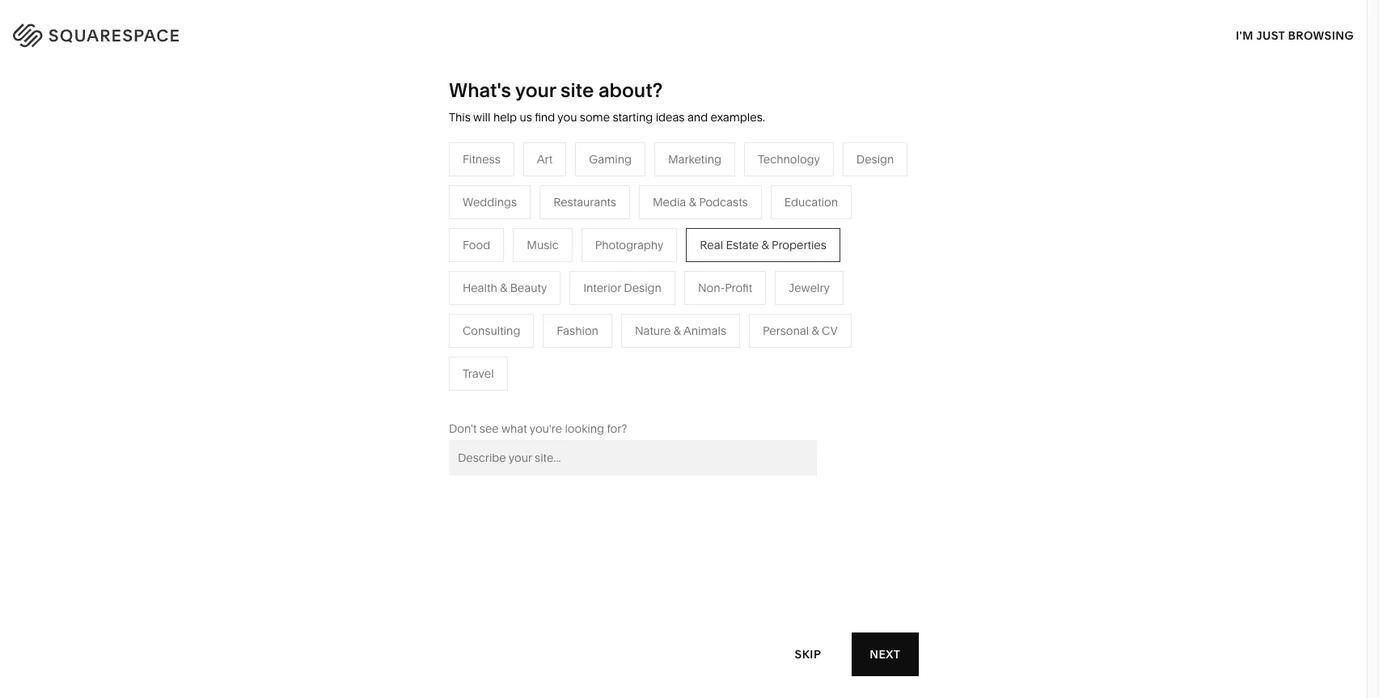 Task type: locate. For each thing, give the bounding box(es) containing it.
estate up "profit"
[[726, 238, 759, 252]]

0 horizontal spatial design
[[624, 281, 662, 295]]

real estate & properties up fitness link
[[700, 238, 827, 252]]

0 vertical spatial design
[[857, 152, 895, 167]]

real estate & properties inside real estate & properties radio
[[700, 238, 827, 252]]

1 horizontal spatial media
[[653, 195, 687, 209]]

properties
[[772, 238, 827, 252], [651, 346, 705, 361]]

0 vertical spatial properties
[[772, 238, 827, 252]]

0 vertical spatial nature
[[750, 249, 786, 264]]

Nature & Animals radio
[[621, 314, 741, 348]]

& left cv
[[812, 324, 820, 338]]

0 vertical spatial restaurants
[[554, 195, 617, 209]]

and right "ideas"
[[688, 110, 708, 125]]

you
[[966, 95, 989, 112], [558, 110, 577, 125], [1002, 111, 1024, 127]]

this
[[449, 110, 471, 125]]

0 vertical spatial media
[[653, 195, 687, 209]]

estate
[[726, 238, 759, 252], [605, 346, 638, 361]]

0 vertical spatial weddings
[[463, 195, 517, 209]]

professional services
[[408, 249, 521, 264]]

restaurants down travel link
[[579, 249, 642, 264]]

Don't see what you're looking for? field
[[449, 440, 817, 476]]

real down weddings link
[[579, 346, 602, 361]]

nature & animals
[[750, 249, 841, 264], [635, 324, 727, 338]]

i'm just browsing link
[[1237, 13, 1355, 57]]

started.
[[1137, 126, 1184, 143]]

fashion up professional
[[408, 225, 450, 239]]

you right find on the left
[[558, 110, 577, 125]]

& down health in the left of the page
[[473, 298, 480, 312]]

and inside 'whether you need a portfolio website, an online store, or a personal blog, you can use squarespace's customizable and responsive website templates to get started.'
[[1257, 111, 1280, 127]]

photography
[[595, 238, 664, 252]]

0 vertical spatial estate
[[726, 238, 759, 252]]

restaurants up travel link
[[554, 195, 617, 209]]

0 vertical spatial real
[[700, 238, 724, 252]]

looking
[[565, 421, 605, 436]]

nature & animals up the real estate & properties link
[[635, 324, 727, 338]]

design
[[857, 152, 895, 167], [624, 281, 662, 295]]

weddings down "events" link
[[579, 322, 633, 336]]

0 horizontal spatial a
[[1026, 95, 1034, 112]]

health & beauty
[[463, 281, 547, 295]]

events
[[579, 298, 614, 312]]

0 horizontal spatial non-
[[483, 298, 510, 312]]

podcasts down restaurants 'link'
[[625, 273, 674, 288]]

0 vertical spatial animals
[[798, 249, 841, 264]]

0 vertical spatial media & podcasts
[[653, 195, 748, 209]]

you left can
[[1002, 111, 1024, 127]]

media & podcasts
[[653, 195, 748, 209], [579, 273, 674, 288]]

0 horizontal spatial media
[[579, 273, 612, 288]]

a right 'need'
[[1026, 95, 1034, 112]]

1 horizontal spatial non-
[[698, 281, 725, 295]]

0 vertical spatial nature & animals
[[750, 249, 841, 264]]

1 vertical spatial nature
[[635, 324, 671, 338]]

a right or
[[1260, 95, 1267, 112]]

1 horizontal spatial weddings
[[579, 322, 633, 336]]

& down marketing option
[[689, 195, 697, 209]]

travel down entertainment link
[[463, 366, 494, 381]]

fitness
[[463, 152, 501, 167], [750, 273, 787, 288]]

0 horizontal spatial nature
[[635, 324, 671, 338]]

& down restaurants 'link'
[[615, 273, 622, 288]]

0 vertical spatial non-
[[698, 281, 725, 295]]

media inside radio
[[653, 195, 687, 209]]

and right or
[[1257, 111, 1280, 127]]

1 horizontal spatial podcasts
[[699, 195, 748, 209]]

weddings inside option
[[463, 195, 517, 209]]

animals down decor
[[798, 249, 841, 264]]

1 vertical spatial animals
[[684, 324, 727, 338]]

media
[[653, 195, 687, 209], [579, 273, 612, 288]]

0 vertical spatial real estate & properties
[[700, 238, 827, 252]]

podcasts inside radio
[[699, 195, 748, 209]]

lusaka element
[[493, 553, 875, 698]]

& up the real estate & properties link
[[674, 324, 681, 338]]

0 vertical spatial fitness
[[463, 152, 501, 167]]

real
[[700, 238, 724, 252], [579, 346, 602, 361]]

media up events
[[579, 273, 612, 288]]

& up fitness link
[[762, 238, 769, 252]]

1 horizontal spatial fashion
[[557, 324, 599, 338]]

fitness link
[[750, 273, 804, 288]]

starting
[[613, 110, 653, 125]]

nature & animals link
[[750, 249, 857, 264]]

you're
[[530, 421, 562, 436]]

1 horizontal spatial and
[[1257, 111, 1280, 127]]

1 horizontal spatial nature & animals
[[750, 249, 841, 264]]

media & podcasts down marketing option
[[653, 195, 748, 209]]

0 horizontal spatial nature & animals
[[635, 324, 727, 338]]

nature
[[750, 249, 786, 264], [635, 324, 671, 338]]

non-profit
[[698, 281, 753, 295]]

estate down weddings link
[[605, 346, 638, 361]]

use
[[1053, 111, 1075, 127]]

weddings down fitness radio
[[463, 195, 517, 209]]

events link
[[579, 298, 630, 312]]

i'm just browsing
[[1237, 28, 1355, 42]]

education
[[785, 195, 838, 209]]

decor
[[795, 225, 828, 239]]

podcasts
[[699, 195, 748, 209], [625, 273, 674, 288]]

and
[[688, 110, 708, 125], [1257, 111, 1280, 127]]

Technology radio
[[745, 142, 834, 176]]

0 vertical spatial podcasts
[[699, 195, 748, 209]]

fashion down events
[[557, 324, 599, 338]]

local
[[408, 273, 437, 288]]

1 vertical spatial fashion
[[557, 324, 599, 338]]

profits
[[510, 298, 543, 312]]

0 horizontal spatial fitness
[[463, 152, 501, 167]]

entertainment
[[408, 346, 483, 361]]

Gaming radio
[[576, 142, 646, 176]]

real estate & properties link
[[579, 346, 722, 361]]

& inside option
[[812, 324, 820, 338]]

nature & animals down the home & decor link
[[750, 249, 841, 264]]

0 horizontal spatial and
[[688, 110, 708, 125]]

& right home
[[785, 225, 792, 239]]

business
[[439, 273, 487, 288]]

whether
[[911, 95, 964, 112]]

2 a from the left
[[1260, 95, 1267, 112]]

real estate & properties down weddings link
[[579, 346, 705, 361]]

real down media & podcasts radio
[[700, 238, 724, 252]]

travel down restaurants "radio"
[[579, 225, 610, 239]]

you left 'need'
[[966, 95, 989, 112]]

1 horizontal spatial a
[[1260, 95, 1267, 112]]

nature up the real estate & properties link
[[635, 324, 671, 338]]

1 horizontal spatial you
[[966, 95, 989, 112]]

1 horizontal spatial real
[[700, 238, 724, 252]]

Fitness radio
[[449, 142, 515, 176]]

0 horizontal spatial properties
[[651, 346, 705, 361]]

1 vertical spatial real estate & properties
[[579, 346, 705, 361]]

website
[[982, 126, 1030, 143]]

1 vertical spatial travel
[[463, 366, 494, 381]]

don't
[[449, 421, 477, 436]]

responsive
[[911, 126, 979, 143]]

0 horizontal spatial real
[[579, 346, 602, 361]]

1 horizontal spatial properties
[[772, 238, 827, 252]]

1 vertical spatial properties
[[651, 346, 705, 361]]

0 vertical spatial travel
[[579, 225, 610, 239]]

fashion
[[408, 225, 450, 239], [557, 324, 599, 338]]

next
[[870, 647, 901, 662]]

community
[[408, 298, 470, 312]]

media & podcasts down restaurants 'link'
[[579, 273, 674, 288]]

podcasts down marketing
[[699, 195, 748, 209]]

cv
[[822, 324, 838, 338]]

1 horizontal spatial fitness
[[750, 273, 787, 288]]

i'm
[[1237, 28, 1254, 42]]

site
[[561, 79, 594, 102]]

1 vertical spatial weddings
[[579, 322, 633, 336]]

0 horizontal spatial you
[[558, 110, 577, 125]]

nature & animals inside radio
[[635, 324, 727, 338]]

Media & Podcasts radio
[[639, 185, 762, 219]]

nature down home
[[750, 249, 786, 264]]

1 vertical spatial nature & animals
[[635, 324, 727, 338]]

1 horizontal spatial travel
[[579, 225, 610, 239]]

0 horizontal spatial travel
[[463, 366, 494, 381]]

restaurants inside "radio"
[[554, 195, 617, 209]]

animals down non-profit option on the top of the page
[[684, 324, 727, 338]]

interior
[[584, 281, 621, 295]]

Music radio
[[513, 228, 573, 262]]

media down marketing option
[[653, 195, 687, 209]]

will
[[473, 110, 491, 125]]

templates
[[1033, 126, 1095, 143]]

log             in
[[1309, 25, 1347, 40]]

log             in link
[[1309, 25, 1347, 40]]

next button
[[852, 633, 919, 677]]

estate inside radio
[[726, 238, 759, 252]]

skip button
[[778, 632, 840, 677]]

0 horizontal spatial podcasts
[[625, 273, 674, 288]]

0 horizontal spatial animals
[[684, 324, 727, 338]]

0 vertical spatial fashion
[[408, 225, 450, 239]]

1 horizontal spatial estate
[[726, 238, 759, 252]]

and inside what's your site about? this will help us find you some starting ideas and examples.
[[688, 110, 708, 125]]

fitness down real estate & properties radio
[[750, 273, 787, 288]]

1 horizontal spatial animals
[[798, 249, 841, 264]]

non- down health & beauty
[[483, 298, 510, 312]]

fitness down will
[[463, 152, 501, 167]]

1 vertical spatial estate
[[605, 346, 638, 361]]

&
[[689, 195, 697, 209], [785, 225, 792, 239], [762, 238, 769, 252], [788, 249, 796, 264], [615, 273, 622, 288], [500, 281, 508, 295], [473, 298, 480, 312], [674, 324, 681, 338], [812, 324, 820, 338], [641, 346, 648, 361]]

you inside what's your site about? this will help us find you some starting ideas and examples.
[[558, 110, 577, 125]]

non- up nature & animals radio
[[698, 281, 725, 295]]

0 horizontal spatial weddings
[[463, 195, 517, 209]]

travel
[[579, 225, 610, 239], [463, 366, 494, 381]]



Task type: describe. For each thing, give the bounding box(es) containing it.
& down weddings link
[[641, 346, 648, 361]]

2 horizontal spatial you
[[1002, 111, 1024, 127]]

fitness inside radio
[[463, 152, 501, 167]]

just
[[1257, 28, 1286, 42]]

Photography radio
[[582, 228, 678, 262]]

website,
[[1092, 95, 1144, 112]]

home
[[750, 225, 782, 239]]

Consulting radio
[[449, 314, 534, 348]]

animals inside radio
[[684, 324, 727, 338]]

home & decor link
[[750, 225, 844, 239]]

can
[[1027, 111, 1050, 127]]

squarespace logo image
[[32, 19, 212, 45]]

Personal & CV radio
[[749, 314, 852, 348]]

Real Estate & Properties radio
[[687, 228, 841, 262]]

an
[[1147, 95, 1162, 112]]

Food radio
[[449, 228, 504, 262]]

log
[[1309, 25, 1333, 40]]

& down home & decor
[[788, 249, 796, 264]]

1 vertical spatial restaurants
[[579, 249, 642, 264]]

to
[[1098, 126, 1110, 143]]

help
[[494, 110, 517, 125]]

health
[[463, 281, 497, 295]]

community & non-profits
[[408, 298, 543, 312]]

1 vertical spatial media & podcasts
[[579, 273, 674, 288]]

art
[[537, 152, 553, 167]]

get
[[1113, 126, 1134, 143]]

fashion link
[[408, 225, 466, 239]]

what
[[502, 421, 527, 436]]

whether you need a portfolio website, an online store, or a personal blog, you can use squarespace's customizable and responsive website templates to get started.
[[911, 95, 1280, 143]]

travel link
[[579, 225, 626, 239]]

consulting
[[463, 324, 521, 338]]

what's your site about? this will help us find you some starting ideas and examples.
[[449, 79, 765, 125]]

squarespace logo link
[[32, 19, 295, 45]]

services
[[476, 249, 521, 264]]

& right health in the left of the page
[[500, 281, 508, 295]]

technology
[[758, 152, 820, 167]]

local business
[[408, 273, 487, 288]]

1 vertical spatial non-
[[483, 298, 510, 312]]

us
[[520, 110, 532, 125]]

nature inside radio
[[635, 324, 671, 338]]

Weddings radio
[[449, 185, 531, 219]]

beauty
[[510, 281, 547, 295]]

gaming
[[589, 152, 632, 167]]

online
[[1165, 95, 1203, 112]]

store,
[[1206, 95, 1241, 112]]

ideas
[[656, 110, 685, 125]]

marketing
[[668, 152, 722, 167]]

for?
[[607, 421, 627, 436]]

personal
[[763, 324, 809, 338]]

Restaurants radio
[[540, 185, 630, 219]]

restaurants link
[[579, 249, 658, 264]]

examples.
[[711, 110, 765, 125]]

music
[[527, 238, 559, 252]]

see
[[480, 421, 499, 436]]

Marketing radio
[[655, 142, 736, 176]]

1 a from the left
[[1026, 95, 1034, 112]]

find
[[535, 110, 555, 125]]

1 horizontal spatial nature
[[750, 249, 786, 264]]

1 vertical spatial podcasts
[[625, 273, 674, 288]]

0 horizontal spatial estate
[[605, 346, 638, 361]]

weddings link
[[579, 322, 649, 336]]

1 vertical spatial real
[[579, 346, 602, 361]]

professional services link
[[408, 249, 537, 264]]

squarespace's
[[1078, 111, 1168, 127]]

0 horizontal spatial fashion
[[408, 225, 450, 239]]

or
[[1244, 95, 1257, 112]]

interior design
[[584, 281, 662, 295]]

your
[[515, 79, 556, 102]]

skip
[[796, 647, 822, 662]]

what's
[[449, 79, 511, 102]]

fashion inside radio
[[557, 324, 599, 338]]

personal & cv
[[763, 324, 838, 338]]

food
[[463, 238, 491, 252]]

Non-Profit radio
[[685, 271, 766, 305]]

local business link
[[408, 273, 503, 288]]

home & decor
[[750, 225, 828, 239]]

customizable
[[1171, 111, 1254, 127]]

Jewelry radio
[[775, 271, 844, 305]]

Health & Beauty radio
[[449, 271, 561, 305]]

non- inside option
[[698, 281, 725, 295]]

Education radio
[[771, 185, 852, 219]]

travel inside option
[[463, 366, 494, 381]]

some
[[580, 110, 610, 125]]

properties inside radio
[[772, 238, 827, 252]]

Fashion radio
[[543, 314, 613, 348]]

Design radio
[[843, 142, 908, 176]]

personal
[[911, 111, 965, 127]]

don't see what you're looking for?
[[449, 421, 627, 436]]

blog,
[[968, 111, 999, 127]]

Art radio
[[523, 142, 567, 176]]

media & podcasts inside radio
[[653, 195, 748, 209]]

1 horizontal spatial design
[[857, 152, 895, 167]]

need
[[992, 95, 1023, 112]]

entertainment link
[[408, 346, 499, 361]]

profit
[[725, 281, 753, 295]]

lusaka image
[[493, 553, 875, 698]]

portfolio
[[1037, 95, 1089, 112]]

1 vertical spatial design
[[624, 281, 662, 295]]

about?
[[599, 79, 663, 102]]

Travel radio
[[449, 357, 508, 391]]

professional
[[408, 249, 473, 264]]

jewelry
[[789, 281, 830, 295]]

in
[[1336, 25, 1347, 40]]

1 vertical spatial fitness
[[750, 273, 787, 288]]

browsing
[[1289, 28, 1355, 42]]

Interior Design radio
[[570, 271, 676, 305]]

real inside radio
[[700, 238, 724, 252]]

media & podcasts link
[[579, 273, 690, 288]]

1 vertical spatial media
[[579, 273, 612, 288]]

community & non-profits link
[[408, 298, 559, 312]]



Task type: vqa. For each thing, say whether or not it's contained in the screenshot.
the left Properties
yes



